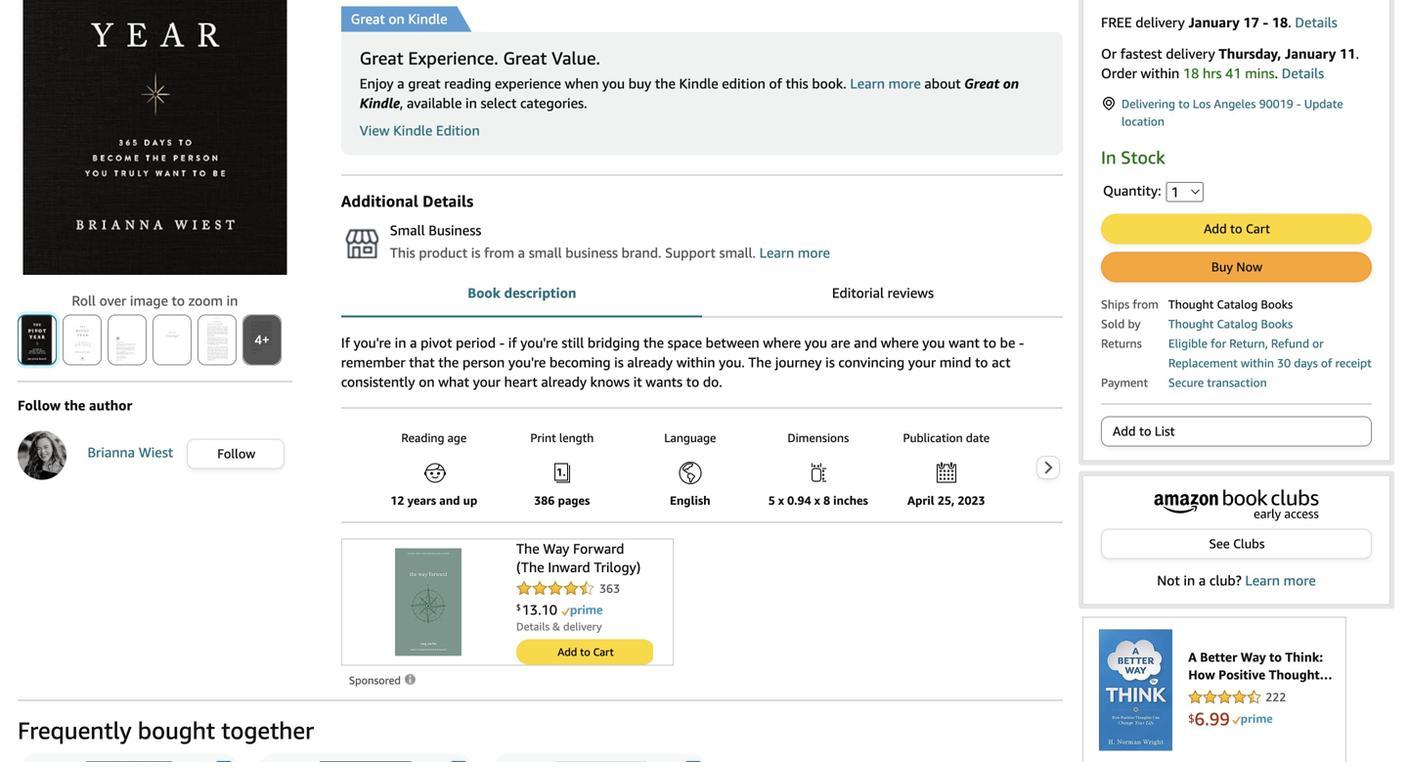 Task type: locate. For each thing, give the bounding box(es) containing it.
. order within
[[1101, 45, 1360, 81]]

book
[[468, 285, 501, 301]]

enjoy
[[360, 75, 394, 91]]

to left be
[[984, 335, 997, 351]]

1 vertical spatial .
[[1356, 45, 1360, 62]]

sold
[[1101, 317, 1125, 331]]

0 vertical spatial on
[[389, 11, 405, 27]]

catalog up return,
[[1217, 317, 1258, 331]]

in stock
[[1101, 147, 1166, 168]]

to left list
[[1140, 424, 1152, 439]]

your down person on the top of the page
[[473, 374, 501, 390]]

print length
[[530, 431, 594, 445]]

this
[[390, 245, 415, 261]]

more left about
[[889, 75, 921, 91]]

additional
[[341, 192, 419, 210]]

follow link
[[188, 440, 284, 468]]

add for add to cart
[[1204, 221, 1227, 236]]

0 vertical spatial your
[[909, 354, 936, 370]]

to left the cart
[[1231, 221, 1243, 236]]

do.
[[703, 374, 723, 390]]

where up journey at the right top of page
[[763, 335, 801, 351]]

follow for follow
[[217, 446, 256, 461]]

1 horizontal spatial on
[[419, 374, 435, 390]]

thought catalog books returns
[[1101, 317, 1293, 350]]

386
[[534, 494, 555, 507]]

1 horizontal spatial add
[[1204, 221, 1227, 236]]

bought
[[138, 716, 215, 745]]

1 vertical spatial great on kindle
[[360, 75, 1019, 111]]

1 horizontal spatial follow
[[217, 446, 256, 461]]

0 vertical spatial thought
[[1169, 298, 1214, 311]]

to left act at right
[[975, 354, 989, 370]]

space
[[668, 335, 702, 351]]

0 vertical spatial more
[[889, 75, 921, 91]]

0 horizontal spatial from
[[484, 245, 515, 261]]

english
[[670, 494, 711, 507]]

leave feedback on sponsored ad element
[[349, 674, 417, 687]]

returns
[[1101, 337, 1142, 350]]

1 vertical spatial learn
[[760, 245, 794, 261]]

the left author
[[64, 397, 85, 413]]

details up update on the right
[[1282, 65, 1325, 81]]

x right 5
[[779, 494, 784, 507]]

to left do.
[[686, 374, 700, 390]]

2 horizontal spatial more
[[1284, 572, 1316, 589]]

1 horizontal spatial x
[[815, 494, 821, 507]]

on up enjoy
[[389, 11, 405, 27]]

follow
[[18, 397, 61, 413], [217, 446, 256, 461]]

0 vertical spatial books
[[1261, 298, 1293, 311]]

heart
[[504, 374, 538, 390]]

now
[[1237, 259, 1263, 275]]

angeles
[[1214, 97, 1256, 111]]

in up remember
[[395, 335, 406, 351]]

description
[[504, 285, 577, 301]]

2 horizontal spatial .
[[1356, 45, 1360, 62]]

free delivery january 17 - 18 . details
[[1101, 14, 1338, 30]]

zoom
[[188, 292, 223, 308]]

0 vertical spatial january
[[1189, 14, 1240, 30]]

and left up
[[439, 494, 460, 507]]

0 vertical spatial add
[[1204, 221, 1227, 236]]

0 horizontal spatial checkbox image
[[216, 761, 232, 762]]

publication
[[903, 431, 963, 445]]

0 horizontal spatial where
[[763, 335, 801, 351]]

17
[[1244, 14, 1260, 30]]

4+ submit
[[244, 315, 281, 364]]

1 checkbox image from the left
[[216, 761, 232, 762]]

2 horizontal spatial on
[[1004, 75, 1019, 91]]

inches
[[834, 494, 869, 507]]

clubs
[[1234, 536, 1265, 551]]

thought
[[1169, 298, 1214, 311], [1169, 317, 1214, 331]]

a left small
[[518, 245, 525, 261]]

30
[[1278, 356, 1291, 370]]

0.94
[[788, 494, 812, 507]]

2 x from the left
[[815, 494, 821, 507]]

0 horizontal spatial on
[[389, 11, 405, 27]]

next image
[[1043, 460, 1054, 475]]

0 vertical spatial learn more link
[[850, 75, 921, 91]]

2 vertical spatial .
[[1275, 65, 1279, 81]]

details link up update on the right
[[1282, 65, 1325, 81]]

is down are
[[826, 354, 835, 370]]

learn right small.
[[760, 245, 794, 261]]

list
[[380, 422, 1385, 508]]

and up convincing at right
[[854, 335, 878, 351]]

catalog up 'thought catalog books' link
[[1217, 298, 1258, 311]]

from up book
[[484, 245, 515, 261]]

great experience. great value.
[[360, 47, 601, 68]]

5
[[769, 494, 775, 507]]

is down business
[[471, 245, 481, 261]]

Add to List radio
[[1101, 416, 1372, 447]]

book description
[[468, 285, 577, 301]]

select
[[481, 95, 517, 111]]

knows
[[590, 374, 630, 390]]

publication date
[[903, 431, 990, 445]]

1 horizontal spatial and
[[854, 335, 878, 351]]

delivery up hrs on the right of page
[[1166, 45, 1216, 62]]

in right not
[[1184, 572, 1196, 589]]

add inside "link"
[[1113, 424, 1136, 439]]

you left are
[[805, 335, 828, 351]]

you up the mind
[[923, 335, 945, 351]]

more right small.
[[798, 245, 830, 261]]

you're right if
[[521, 335, 558, 351]]

1 vertical spatial catalog
[[1217, 317, 1258, 331]]

0 vertical spatial follow
[[18, 397, 61, 413]]

0 horizontal spatial january
[[1189, 14, 1240, 30]]

in inside if you're in a pivot period - if you're still bridging the space between where you are and where you want to be - remember that the person you're becoming is already within you. the journey is convincing your mind to act consistently on what your heart already knows it wants to do.
[[395, 335, 406, 351]]

learn more link down clubs
[[1246, 572, 1316, 589]]

0 vertical spatial catalog
[[1217, 298, 1258, 311]]

length
[[559, 431, 594, 445]]

0 horizontal spatial 18
[[1184, 65, 1200, 81]]

learn inside small business this product is from a small business brand. support small. learn more
[[760, 245, 794, 261]]

details
[[1296, 14, 1338, 30], [1282, 65, 1325, 81], [423, 192, 474, 210]]

days
[[1294, 356, 1318, 370]]

1 vertical spatial and
[[439, 494, 460, 507]]

learn more link
[[850, 75, 921, 91], [760, 244, 830, 262], [1246, 572, 1316, 589]]

2 vertical spatial on
[[419, 374, 435, 390]]

within down return,
[[1241, 356, 1275, 370]]

-
[[1263, 14, 1269, 30], [1297, 97, 1302, 111], [500, 335, 505, 351], [1019, 335, 1025, 351]]

ships
[[1101, 298, 1130, 311]]

1 vertical spatial more
[[798, 245, 830, 261]]

2 horizontal spatial you
[[923, 335, 945, 351]]

frequently bought together
[[18, 716, 314, 745]]

within inside eligible for return, refund or replacement within 30 days of receipt payment
[[1241, 356, 1275, 370]]

view
[[360, 122, 390, 138]]

a up that
[[410, 335, 417, 351]]

to inside delivering to los angeles 90019 - update location
[[1179, 97, 1190, 111]]

add to cart
[[1204, 221, 1271, 236]]

within down fastest
[[1141, 65, 1180, 81]]

1 horizontal spatial where
[[881, 335, 919, 351]]

transaction
[[1207, 376, 1267, 390]]

kindle down enjoy
[[360, 95, 400, 111]]

details link
[[1296, 14, 1338, 30], [1282, 65, 1325, 81]]

already up it
[[627, 354, 673, 370]]

available
[[407, 95, 462, 111]]

learn more link right small.
[[760, 244, 830, 262]]

of inside eligible for return, refund or replacement within 30 days of receipt payment
[[1321, 356, 1333, 370]]

2 vertical spatial learn
[[1246, 572, 1280, 589]]

reading
[[444, 75, 491, 91]]

2 horizontal spatial is
[[826, 354, 835, 370]]

details link right 17
[[1296, 14, 1338, 30]]

0 horizontal spatial learn
[[760, 245, 794, 261]]

and inside if you're in a pivot period - if you're still bridging the space between where you are and where you want to be - remember that the person you're becoming is already within you. the journey is convincing your mind to act consistently on what your heart already knows it wants to do.
[[854, 335, 878, 351]]

0 horizontal spatial follow
[[18, 397, 61, 413]]

a left club?
[[1199, 572, 1206, 589]]

of left this
[[769, 75, 782, 91]]

frequently
[[18, 716, 132, 745]]

0 vertical spatial 18
[[1272, 14, 1289, 30]]

delivering to los angeles 90019 - update location link
[[1101, 95, 1372, 130]]

editorial reviews
[[832, 285, 934, 301]]

1 horizontal spatial .
[[1289, 14, 1292, 30]]

2 thought from the top
[[1169, 317, 1214, 331]]

2 catalog from the top
[[1217, 317, 1258, 331]]

1 vertical spatial january
[[1285, 45, 1337, 62]]

more down 'see clubs' submit
[[1284, 572, 1316, 589]]

a inside small business this product is from a small business brand. support small. learn more
[[518, 245, 525, 261]]

delivery up fastest
[[1136, 14, 1185, 30]]

is down bridging in the left top of the page
[[614, 354, 624, 370]]

details up business
[[423, 192, 474, 210]]

0 horizontal spatial already
[[541, 374, 587, 390]]

0 horizontal spatial within
[[677, 354, 715, 370]]

cart
[[1246, 221, 1271, 236]]

0 horizontal spatial add
[[1113, 424, 1136, 439]]

1 horizontal spatial is
[[614, 354, 624, 370]]

0 horizontal spatial is
[[471, 245, 481, 261]]

1 vertical spatial books
[[1261, 317, 1293, 331]]

additional details
[[341, 192, 474, 210]]

from inside small business this product is from a small business brand. support small. learn more
[[484, 245, 515, 261]]

1 where from the left
[[763, 335, 801, 351]]

within inside if you're in a pivot period - if you're still bridging the space between where you are and where you want to be - remember that the person you're becoming is already within you. the journey is convincing your mind to act consistently on what your heart already knows it wants to do.
[[677, 354, 715, 370]]

1 horizontal spatial checkbox image
[[686, 761, 701, 762]]

a up ,
[[397, 75, 405, 91]]

journey
[[775, 354, 822, 370]]

0 horizontal spatial and
[[439, 494, 460, 507]]

you left buy
[[602, 75, 625, 91]]

0 vertical spatial already
[[627, 354, 673, 370]]

of right days
[[1321, 356, 1333, 370]]

2 vertical spatial details
[[423, 192, 474, 210]]

add to list link
[[1102, 417, 1371, 446]]

0 vertical spatial great on kindle
[[351, 11, 448, 27]]

- left if
[[500, 335, 505, 351]]

where up convincing at right
[[881, 335, 919, 351]]

1 horizontal spatial within
[[1141, 65, 1180, 81]]

add left list
[[1113, 424, 1136, 439]]

add up buy
[[1204, 221, 1227, 236]]

between
[[706, 335, 760, 351]]

x left 8
[[815, 494, 821, 507]]

you're
[[354, 335, 391, 351], [521, 335, 558, 351], [509, 354, 546, 370]]

18 right 17
[[1272, 14, 1289, 30]]

1 thought from the top
[[1169, 298, 1214, 311]]

1 vertical spatial learn more link
[[760, 244, 830, 262]]

0 vertical spatial of
[[769, 75, 782, 91]]

follow right wiest
[[217, 446, 256, 461]]

1 books from the top
[[1261, 298, 1293, 311]]

delivering
[[1122, 97, 1176, 111]]

0 vertical spatial .
[[1289, 14, 1292, 30]]

age
[[448, 431, 467, 445]]

add
[[1204, 221, 1227, 236], [1113, 424, 1136, 439]]

to left los
[[1179, 97, 1190, 111]]

edition
[[436, 122, 480, 138]]

already down becoming
[[541, 374, 587, 390]]

within inside . order within
[[1141, 65, 1180, 81]]

1 horizontal spatial more
[[889, 75, 921, 91]]

together
[[221, 716, 314, 745]]

18 left hrs on the right of page
[[1184, 65, 1200, 81]]

1 catalog from the top
[[1217, 298, 1258, 311]]

january up or fastest delivery thursday, january 11
[[1189, 14, 1240, 30]]

catalog inside ships from thought catalog books sold by
[[1217, 298, 1258, 311]]

great on kindle
[[351, 11, 448, 27], [360, 75, 1019, 111]]

if
[[341, 335, 350, 351]]

0 horizontal spatial x
[[779, 494, 784, 507]]

1 vertical spatial from
[[1133, 298, 1159, 311]]

follow left author
[[18, 397, 61, 413]]

2 vertical spatial learn more link
[[1246, 572, 1316, 589]]

your left the mind
[[909, 354, 936, 370]]

None submit
[[19, 315, 56, 364], [64, 315, 101, 364], [109, 315, 146, 364], [154, 315, 191, 364], [199, 315, 236, 364], [19, 315, 56, 364], [64, 315, 101, 364], [109, 315, 146, 364], [154, 315, 191, 364], [199, 315, 236, 364]]

on right about
[[1004, 75, 1019, 91]]

1 horizontal spatial you
[[805, 335, 828, 351]]

small
[[390, 222, 425, 238]]

thursday,
[[1219, 45, 1282, 62]]

details right 17
[[1296, 14, 1338, 30]]

checkbox image
[[216, 761, 232, 762], [686, 761, 701, 762]]

2 horizontal spatial within
[[1241, 356, 1275, 370]]

buy
[[629, 75, 652, 91]]

thought up thought catalog books returns
[[1169, 298, 1214, 311]]

1 vertical spatial thought
[[1169, 317, 1214, 331]]

learn
[[850, 75, 885, 91], [760, 245, 794, 261], [1246, 572, 1280, 589]]

kindle left edition
[[679, 75, 719, 91]]

learn right club?
[[1246, 572, 1280, 589]]

tab list
[[341, 281, 1063, 320]]

from up by
[[1133, 298, 1159, 311]]

to inside "link"
[[1140, 424, 1152, 439]]

1 horizontal spatial from
[[1133, 298, 1159, 311]]

tab list containing book description
[[341, 281, 1063, 320]]

within
[[1141, 65, 1180, 81], [677, 354, 715, 370], [1241, 356, 1275, 370]]

learn right book.
[[850, 75, 885, 91]]

learn more about
[[850, 75, 965, 91]]

learn more link right book.
[[850, 75, 921, 91]]

january left 11
[[1285, 45, 1337, 62]]

18
[[1272, 14, 1289, 30], [1184, 65, 1200, 81]]

in
[[466, 95, 477, 111], [227, 292, 238, 308], [395, 335, 406, 351], [1184, 572, 1196, 589]]

- inside delivering to los angeles 90019 - update location
[[1297, 97, 1302, 111]]

1 vertical spatial of
[[1321, 356, 1333, 370]]

2 books from the top
[[1261, 317, 1293, 331]]

1 horizontal spatial your
[[909, 354, 936, 370]]

1 vertical spatial details
[[1282, 65, 1325, 81]]

thought up the "eligible"
[[1169, 317, 1214, 331]]

0 vertical spatial and
[[854, 335, 878, 351]]

follow the author
[[18, 397, 132, 413]]

2 horizontal spatial learn
[[1246, 572, 1280, 589]]

0 vertical spatial from
[[484, 245, 515, 261]]

1 vertical spatial follow
[[217, 446, 256, 461]]

view kindle edition link
[[360, 122, 480, 138]]

on down that
[[419, 374, 435, 390]]

in down reading
[[466, 95, 477, 111]]

0 horizontal spatial your
[[473, 374, 501, 390]]

brand.
[[622, 245, 662, 261]]

0 horizontal spatial more
[[798, 245, 830, 261]]

12 years and up
[[391, 494, 478, 507]]

within down space in the left top of the page
[[677, 354, 715, 370]]

- right the 90019
[[1297, 97, 1302, 111]]

1 horizontal spatial already
[[627, 354, 673, 370]]

1 horizontal spatial of
[[1321, 356, 1333, 370]]

the right buy
[[655, 75, 676, 91]]

and
[[854, 335, 878, 351], [439, 494, 460, 507]]

1 vertical spatial add
[[1113, 424, 1136, 439]]

1 horizontal spatial learn
[[850, 75, 885, 91]]



Task type: vqa. For each thing, say whether or not it's contained in the screenshot.
where
yes



Task type: describe. For each thing, give the bounding box(es) containing it.
reviews
[[888, 285, 934, 301]]

1 vertical spatial delivery
[[1166, 45, 1216, 62]]

the left space in the left top of the page
[[644, 335, 664, 351]]

5 x 0.94 x 8 inches
[[769, 494, 869, 507]]

See Clubs submit
[[1102, 530, 1371, 558]]

the
[[749, 354, 772, 370]]

eligible for return, refund or replacement within 30 days of receipt payment
[[1101, 337, 1372, 390]]

view kindle edition
[[360, 122, 480, 138]]

club?
[[1210, 572, 1242, 589]]

0 vertical spatial learn
[[850, 75, 885, 91]]

thought catalog books link
[[1169, 317, 1293, 331]]

mind
[[940, 354, 972, 370]]

add for add to list
[[1113, 424, 1136, 439]]

when
[[565, 75, 599, 91]]

to left the zoom
[[172, 292, 185, 308]]

editorial reviews link
[[702, 283, 1063, 320]]

up
[[463, 494, 478, 507]]

dimensions
[[788, 431, 849, 445]]

catalog inside thought catalog books returns
[[1217, 317, 1258, 331]]

eligible for return, refund or replacement within 30 days of receipt button
[[1169, 335, 1372, 370]]

this
[[786, 75, 809, 91]]

buy
[[1212, 259, 1233, 275]]

categories.
[[520, 95, 587, 111]]

pivot
[[421, 335, 452, 351]]

not
[[1157, 572, 1180, 589]]

on inside if you're in a pivot period - if you're still bridging the space between where you are and where you want to be - remember that the person you're becoming is already within you. the journey is convincing your mind to act consistently on what your heart already knows it wants to do.
[[419, 374, 435, 390]]

2023
[[958, 494, 986, 507]]

business
[[566, 245, 618, 261]]

or
[[1313, 337, 1324, 350]]

want
[[949, 335, 980, 351]]

the up what
[[439, 354, 459, 370]]

what
[[438, 374, 470, 390]]

hrs
[[1203, 65, 1222, 81]]

period
[[456, 335, 496, 351]]

1 vertical spatial details link
[[1282, 65, 1325, 81]]

amazon book clubs early access image
[[1154, 490, 1320, 521]]

0 horizontal spatial you
[[602, 75, 625, 91]]

the pivot year image
[[23, 0, 287, 275]]

refund
[[1272, 337, 1310, 350]]

wants
[[646, 374, 683, 390]]

remember
[[341, 354, 406, 370]]

buy now
[[1212, 259, 1263, 275]]

8
[[824, 494, 830, 507]]

0 vertical spatial delivery
[[1136, 14, 1185, 30]]

1 horizontal spatial learn more link
[[850, 75, 921, 91]]

1 horizontal spatial 18
[[1272, 14, 1289, 30]]

thought inside thought catalog books returns
[[1169, 317, 1214, 331]]

or fastest delivery thursday, january 11
[[1101, 45, 1356, 62]]

still
[[562, 335, 584, 351]]

print
[[530, 431, 556, 445]]

roll over image to zoom in
[[72, 292, 238, 308]]

thought inside ships from thought catalog books sold by
[[1169, 298, 1214, 311]]

1 vertical spatial already
[[541, 374, 587, 390]]

you're up heart
[[509, 354, 546, 370]]

, available in select categories.
[[400, 95, 587, 111]]

list containing reading age
[[380, 422, 1385, 508]]

2 checkbox image from the left
[[686, 761, 701, 762]]

update
[[1305, 97, 1344, 111]]

books inside ships from thought catalog books sold by
[[1261, 298, 1293, 311]]

experience.
[[408, 47, 499, 68]]

more inside small business this product is from a small business brand. support small. learn more
[[798, 245, 830, 261]]

- right 17
[[1263, 14, 1269, 30]]

follow for follow the author
[[18, 397, 61, 413]]

Add to Cart submit
[[1102, 215, 1371, 243]]

sponsored link
[[349, 671, 417, 690]]

replacement
[[1169, 356, 1238, 370]]

small business this product is from a small business brand. support small. learn more
[[390, 222, 830, 261]]

book description link
[[341, 283, 702, 320]]

2 where from the left
[[881, 335, 919, 351]]

or
[[1101, 45, 1117, 62]]

12
[[391, 494, 404, 507]]

in right the zoom
[[227, 292, 238, 308]]

editorial
[[832, 285, 884, 301]]

about
[[925, 75, 961, 91]]

- right be
[[1019, 335, 1025, 351]]

secure transaction
[[1169, 376, 1267, 390]]

bridging
[[588, 335, 640, 351]]

2 horizontal spatial learn more link
[[1246, 572, 1316, 589]]

checkbox image
[[451, 761, 467, 762]]

product
[[419, 245, 468, 261]]

small.
[[720, 245, 756, 261]]

you.
[[719, 354, 745, 370]]

41
[[1226, 65, 1242, 81]]

if
[[508, 335, 517, 351]]

1 vertical spatial on
[[1004, 75, 1019, 91]]

you're up remember
[[354, 335, 391, 351]]

4+
[[255, 332, 270, 347]]

11
[[1340, 45, 1356, 62]]

consistently
[[341, 374, 415, 390]]

18 hrs 41 mins . details
[[1184, 65, 1325, 81]]

roll
[[72, 292, 96, 308]]

pages
[[558, 494, 590, 507]]

from inside ships from thought catalog books sold by
[[1133, 298, 1159, 311]]

0 horizontal spatial .
[[1275, 65, 1279, 81]]

and inside list
[[439, 494, 460, 507]]

books inside thought catalog books returns
[[1261, 317, 1293, 331]]

0 horizontal spatial learn more link
[[760, 244, 830, 262]]

wiest
[[139, 444, 173, 460]]

fastest
[[1121, 45, 1163, 62]]

language
[[664, 431, 716, 445]]

for
[[1211, 337, 1227, 350]]

2 vertical spatial more
[[1284, 572, 1316, 589]]

person
[[463, 354, 505, 370]]

a inside if you're in a pivot period - if you're still bridging the space between where you are and where you want to be - remember that the person you're becoming is already within you. the journey is convincing your mind to act consistently on what your heart already knows it wants to do.
[[410, 335, 417, 351]]

386 pages
[[534, 494, 590, 507]]

0 vertical spatial details
[[1296, 14, 1338, 30]]

1 horizontal spatial january
[[1285, 45, 1337, 62]]

business
[[429, 222, 482, 238]]

is inside small business this product is from a small business brand. support small. learn more
[[471, 245, 481, 261]]

return,
[[1230, 337, 1269, 350]]

brianna wiest
[[87, 444, 173, 460]]

1 vertical spatial your
[[473, 374, 501, 390]]

kindle up "experience."
[[408, 11, 448, 27]]

Buy Now submit
[[1102, 253, 1371, 281]]

location
[[1122, 114, 1165, 128]]

support
[[665, 245, 716, 261]]

see clubs
[[1210, 536, 1265, 551]]

1 vertical spatial 18
[[1184, 65, 1200, 81]]

0 vertical spatial details link
[[1296, 14, 1338, 30]]

reading
[[401, 431, 445, 445]]

1 x from the left
[[779, 494, 784, 507]]

kindle down ,
[[393, 122, 433, 138]]

enjoy a great reading experience when you buy the kindle edition of this book.
[[360, 75, 850, 91]]

. inside . order within
[[1356, 45, 1360, 62]]

receipt
[[1336, 356, 1372, 370]]

date
[[966, 431, 990, 445]]

0 horizontal spatial of
[[769, 75, 782, 91]]

by
[[1128, 317, 1141, 331]]



